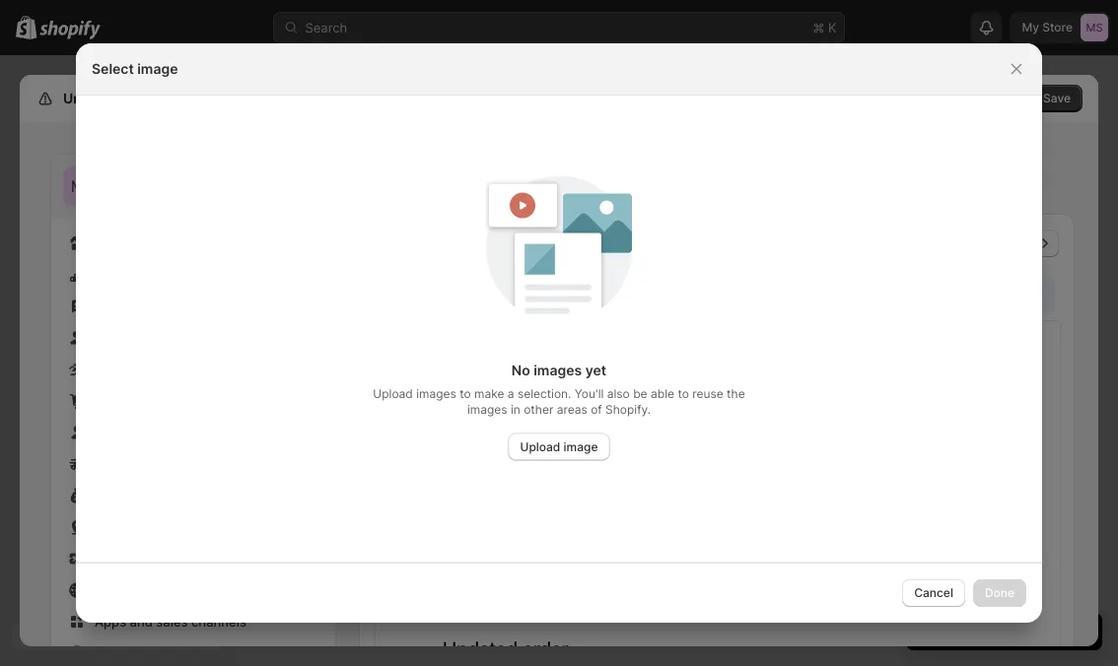 Task type: describe. For each thing, give the bounding box(es) containing it.
upload for upload image
[[520, 440, 561, 454]]

select
[[92, 61, 134, 77]]

in
[[511, 402, 521, 417]]

to inside status
[[445, 287, 458, 302]]

no
[[512, 362, 531, 379]]

a
[[508, 387, 515, 401]]

other
[[524, 402, 554, 417]]

select image dialog
[[0, 43, 1119, 624]]

the inside upload images to make a selection. you'll also be able to reuse the images in other areas of shopify.
[[727, 387, 745, 401]]

selection.
[[518, 387, 572, 401]]

preview.
[[531, 287, 581, 302]]

⌘
[[813, 20, 825, 35]]

save for save to update the preview.
[[412, 287, 442, 302]]

upload image
[[520, 440, 598, 454]]

you'll
[[575, 387, 604, 401]]

reuse
[[693, 387, 724, 401]]

be
[[633, 387, 648, 401]]

select image
[[92, 61, 178, 77]]

also
[[607, 387, 630, 401]]

domains
[[95, 646, 148, 661]]

and
[[130, 615, 153, 630]]

⌘ k
[[813, 20, 837, 35]]

areas
[[557, 402, 588, 417]]

customize email templates
[[391, 164, 653, 188]]

able
[[651, 387, 675, 401]]

shopify.
[[606, 402, 651, 417]]

upload images to make a selection. you'll also be able to reuse the images in other areas of shopify.
[[373, 387, 745, 417]]

the inside status
[[507, 287, 527, 302]]

gift cards
[[95, 551, 155, 567]]

update
[[461, 287, 504, 302]]

unsaved changes
[[63, 90, 182, 107]]

discard
[[969, 91, 1012, 106]]

apps and sales channels
[[95, 615, 247, 630]]

discard button
[[957, 85, 1024, 112]]

save to update the preview.
[[412, 287, 581, 302]]

apps
[[95, 615, 126, 630]]



Task type: locate. For each thing, give the bounding box(es) containing it.
k
[[829, 20, 837, 35]]

1 vertical spatial image
[[564, 440, 598, 454]]

to left make
[[460, 387, 471, 401]]

1 horizontal spatial upload
[[520, 440, 561, 454]]

images up selection.
[[534, 362, 582, 379]]

shopify image
[[40, 20, 101, 40]]

upload for upload images to make a selection. you'll also be able to reuse the images in other areas of shopify.
[[373, 387, 413, 401]]

gift
[[95, 551, 117, 567]]

customize
[[391, 164, 495, 188]]

2 horizontal spatial to
[[678, 387, 689, 401]]

gift cards link
[[63, 546, 324, 573]]

1 horizontal spatial images
[[468, 402, 508, 417]]

save right discard
[[1044, 91, 1071, 106]]

0 vertical spatial the
[[507, 287, 527, 302]]

image
[[137, 61, 178, 77], [564, 440, 598, 454]]

save button
[[1032, 85, 1083, 112]]

image for upload image
[[564, 440, 598, 454]]

cancel
[[915, 587, 954, 601]]

make
[[474, 387, 505, 401]]

0 horizontal spatial save
[[412, 287, 442, 302]]

0 horizontal spatial images
[[416, 387, 457, 401]]

save left update
[[412, 287, 442, 302]]

my store image
[[63, 167, 103, 206]]

0 horizontal spatial to
[[445, 287, 458, 302]]

search
[[305, 20, 348, 35]]

email
[[499, 164, 551, 188]]

image down 'areas'
[[564, 440, 598, 454]]

0 vertical spatial upload
[[373, 387, 413, 401]]

upload down other
[[520, 440, 561, 454]]

1 vertical spatial images
[[416, 387, 457, 401]]

0 horizontal spatial the
[[507, 287, 527, 302]]

0 vertical spatial image
[[137, 61, 178, 77]]

apps and sales channels link
[[63, 609, 324, 636]]

templates
[[556, 164, 653, 188]]

2 vertical spatial images
[[468, 402, 508, 417]]

sales
[[156, 615, 188, 630]]

to right able
[[678, 387, 689, 401]]

1 horizontal spatial save
[[1044, 91, 1071, 106]]

image inside upload image button
[[564, 440, 598, 454]]

1 horizontal spatial to
[[460, 387, 471, 401]]

images left make
[[416, 387, 457, 401]]

save inside the save to update the preview. status
[[412, 287, 442, 302]]

0 vertical spatial save
[[1044, 91, 1071, 106]]

images for no
[[534, 362, 582, 379]]

changes
[[125, 90, 182, 107]]

1 horizontal spatial image
[[564, 440, 598, 454]]

settings
[[59, 90, 115, 107]]

cards
[[121, 551, 155, 567]]

the right reuse in the bottom right of the page
[[727, 387, 745, 401]]

channels
[[191, 615, 247, 630]]

cancel button
[[903, 580, 966, 608]]

ms button
[[63, 167, 103, 206]]

to
[[445, 287, 458, 302], [460, 387, 471, 401], [678, 387, 689, 401]]

save to update the preview. status
[[379, 277, 1056, 313]]

1 vertical spatial the
[[727, 387, 745, 401]]

upload image button
[[509, 434, 610, 461]]

yet
[[586, 362, 607, 379]]

0 vertical spatial images
[[534, 362, 582, 379]]

1 horizontal spatial the
[[727, 387, 745, 401]]

no images yet
[[512, 362, 607, 379]]

images
[[534, 362, 582, 379], [416, 387, 457, 401], [468, 402, 508, 417]]

upload inside upload images to make a selection. you'll also be able to reuse the images in other areas of shopify.
[[373, 387, 413, 401]]

save for save
[[1044, 91, 1071, 106]]

0 horizontal spatial upload
[[373, 387, 413, 401]]

upload left make
[[373, 387, 413, 401]]

of
[[591, 402, 602, 417]]

to left update
[[445, 287, 458, 302]]

unsaved
[[63, 90, 122, 107]]

images for upload
[[416, 387, 457, 401]]

the
[[507, 287, 527, 302], [727, 387, 745, 401]]

save
[[1044, 91, 1071, 106], [412, 287, 442, 302]]

0 horizontal spatial image
[[137, 61, 178, 77]]

1 vertical spatial save
[[412, 287, 442, 302]]

settings dialog
[[20, 75, 1099, 667]]

domains link
[[63, 640, 324, 667]]

image up changes
[[137, 61, 178, 77]]

upload inside button
[[520, 440, 561, 454]]

the right update
[[507, 287, 527, 302]]

upload
[[373, 387, 413, 401], [520, 440, 561, 454]]

save inside save button
[[1044, 91, 1071, 106]]

2 horizontal spatial images
[[534, 362, 582, 379]]

shop settings menu element
[[51, 155, 335, 667]]

images down make
[[468, 402, 508, 417]]

image for select image
[[137, 61, 178, 77]]

1 vertical spatial upload
[[520, 440, 561, 454]]



Task type: vqa. For each thing, say whether or not it's contained in the screenshot.
the 'Search collections' Text Box at the bottom of page
no



